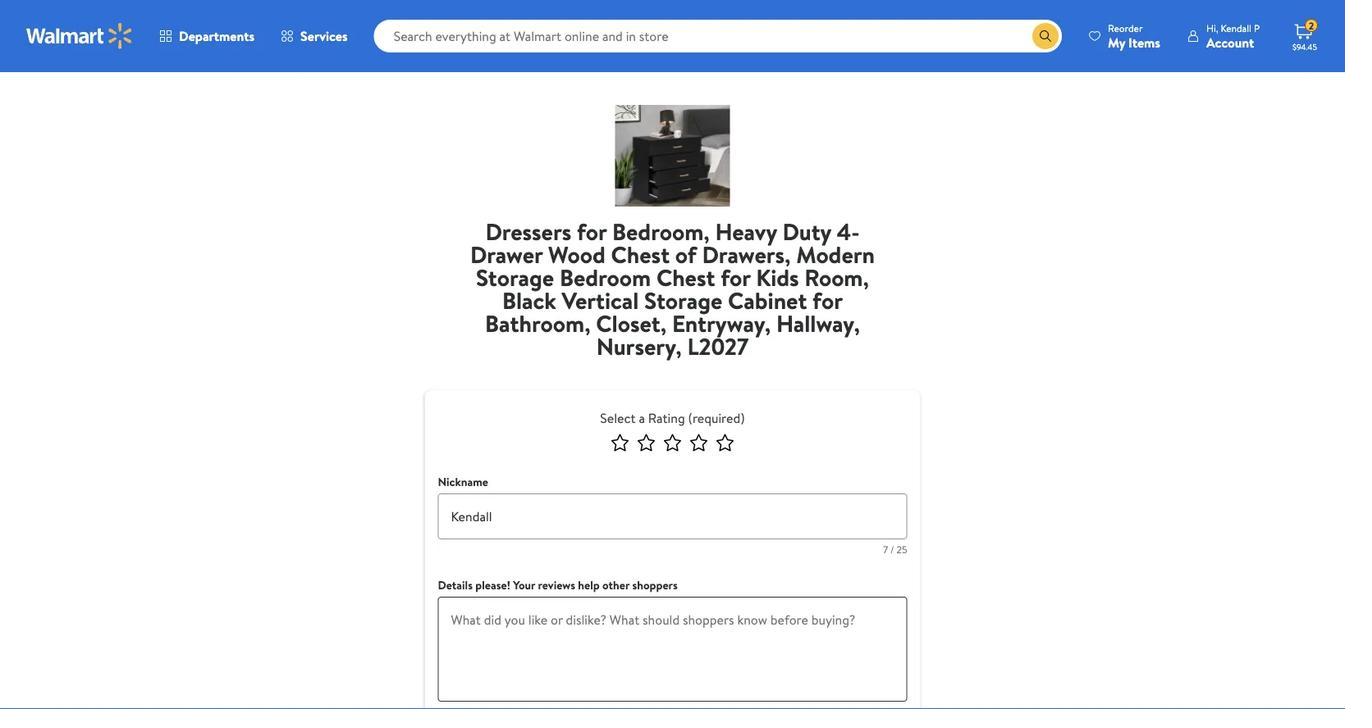 Task type: vqa. For each thing, say whether or not it's contained in the screenshot.
Vertical
yes



Task type: locate. For each thing, give the bounding box(es) containing it.
wood
[[548, 238, 606, 270]]

0 horizontal spatial storage
[[476, 261, 554, 293]]

reorder my items
[[1108, 21, 1160, 51]]

reviews
[[538, 578, 575, 594]]

for down modern
[[812, 284, 843, 316]]

heavy
[[715, 215, 777, 247]]

other
[[602, 578, 630, 594]]

reorder
[[1108, 21, 1143, 35]]

for up the bedroom
[[577, 215, 607, 247]]

chest
[[611, 238, 670, 270], [656, 261, 715, 293]]

4-
[[837, 215, 860, 247]]

please!
[[475, 578, 510, 594]]

storage down the dressers
[[476, 261, 554, 293]]

7
[[883, 543, 888, 557]]

Walmart Site-Wide search field
[[374, 20, 1062, 53]]

drawers,
[[702, 238, 791, 270]]

a
[[639, 410, 645, 428]]

hi, kendall p account
[[1206, 21, 1260, 51]]

black
[[502, 284, 556, 316]]

modern
[[796, 238, 875, 270]]

vertical
[[562, 284, 639, 316]]

details please! your reviews help other shoppers
[[438, 578, 678, 594]]

2 horizontal spatial for
[[812, 284, 843, 316]]

chest left of
[[611, 238, 670, 270]]

duty
[[782, 215, 831, 247]]

room,
[[805, 261, 869, 293]]

storage
[[476, 261, 554, 293], [644, 284, 722, 316]]

0 horizontal spatial for
[[577, 215, 607, 247]]

bathroom,
[[485, 307, 591, 339]]

hallway,
[[776, 307, 860, 339]]

departments
[[179, 27, 254, 45]]

for
[[577, 215, 607, 247], [721, 261, 750, 293], [812, 284, 843, 316]]

storage down of
[[644, 284, 722, 316]]

kendall
[[1221, 21, 1252, 35]]

for left kids
[[721, 261, 750, 293]]



Task type: describe. For each thing, give the bounding box(es) containing it.
search icon image
[[1039, 30, 1052, 43]]

departments button
[[146, 16, 268, 56]]

bedroom,
[[612, 215, 710, 247]]

items
[[1128, 33, 1160, 51]]

shoppers
[[632, 578, 678, 594]]

select a rating (required)
[[600, 410, 745, 428]]

cabinet
[[728, 284, 807, 316]]

nursery,
[[596, 330, 682, 362]]

1 horizontal spatial for
[[721, 261, 750, 293]]

chest down bedroom,
[[656, 261, 715, 293]]

/
[[891, 543, 894, 557]]

write a review for dressers for bedroom, heavy duty 4-drawer wood chest of drawers, modern storage bedroom chest for kids room, black vertical storage cabinet for bathroom, closet, entryway, hallway, nursery, l2027 element
[[462, 215, 883, 371]]

help
[[578, 578, 600, 594]]

entryway,
[[672, 307, 771, 339]]

services
[[300, 27, 348, 45]]

(required)
[[688, 410, 745, 428]]

hi,
[[1206, 21, 1218, 35]]

my
[[1108, 33, 1125, 51]]

l2027
[[687, 330, 749, 362]]

25
[[897, 543, 907, 557]]

kids
[[756, 261, 799, 293]]

dressers for bedroom, heavy duty 4- drawer wood chest of drawers, modern storage bedroom chest for kids room, black vertical storage cabinet for bathroom, closet, entryway, hallway, nursery, l2027
[[470, 215, 875, 362]]

rating
[[648, 410, 685, 428]]

of
[[675, 238, 697, 270]]

7 / 25
[[883, 543, 907, 557]]

Details please! Your reviews help other shoppers text field
[[438, 597, 907, 702]]

your
[[513, 578, 535, 594]]

drawer
[[470, 238, 543, 270]]

1 horizontal spatial storage
[[644, 284, 722, 316]]

2
[[1309, 19, 1314, 33]]

services button
[[268, 16, 361, 56]]

walmart image
[[26, 23, 133, 49]]

details
[[438, 578, 473, 594]]

Nickname text field
[[438, 494, 907, 540]]

account
[[1206, 33, 1254, 51]]

Search search field
[[374, 20, 1062, 53]]

closet,
[[596, 307, 667, 339]]

dressers
[[485, 215, 571, 247]]

nickname
[[438, 474, 488, 490]]

select
[[600, 410, 636, 428]]

p
[[1254, 21, 1260, 35]]

$94.45
[[1293, 41, 1317, 52]]

bedroom
[[560, 261, 651, 293]]



